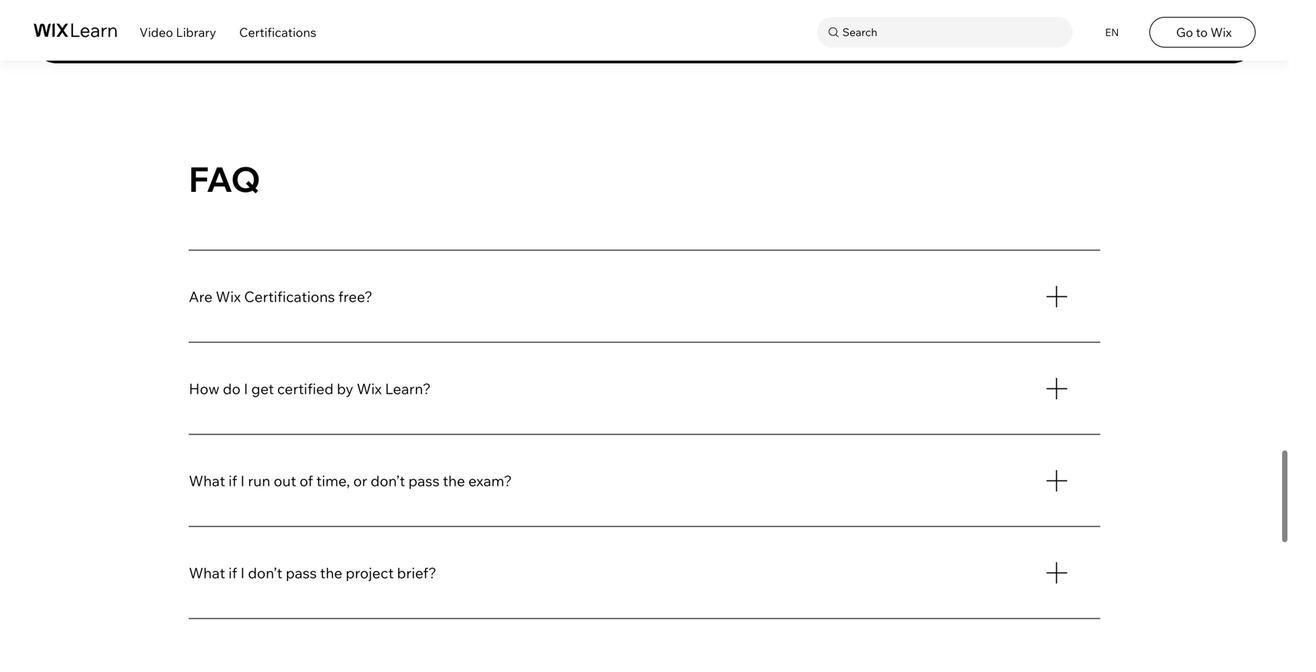 Task type: vqa. For each thing, say whether or not it's contained in the screenshot.
requests
no



Task type: describe. For each thing, give the bounding box(es) containing it.
i for don't
[[241, 564, 245, 582]]

1 vertical spatial certifications
[[244, 288, 335, 306]]

video library
[[140, 25, 216, 40]]

0 vertical spatial the
[[443, 472, 465, 490]]

menu bar containing video library
[[0, 0, 1290, 61]]

0 horizontal spatial the
[[320, 564, 343, 582]]

0 horizontal spatial don't
[[248, 564, 283, 582]]

of
[[300, 472, 313, 490]]

to
[[1197, 25, 1208, 40]]

video library link
[[140, 25, 216, 40]]

Search text field
[[839, 22, 1069, 42]]

are wix certifications free?
[[189, 288, 373, 306]]

what for what if i run out of time, or don't pass the exam?
[[189, 472, 225, 490]]

exam?
[[469, 472, 512, 490]]

1 vertical spatial pass
[[286, 564, 317, 582]]

get
[[251, 380, 274, 398]]

go to wix
[[1177, 25, 1233, 40]]

go
[[1177, 25, 1194, 40]]

how do i get certified by wix learn?
[[189, 380, 431, 398]]

if for run
[[229, 472, 237, 490]]

0 vertical spatial pass
[[409, 472, 440, 490]]

run
[[248, 472, 271, 490]]

how
[[189, 380, 220, 398]]

if for don't
[[229, 564, 237, 582]]

i for get
[[244, 380, 248, 398]]

what if i don't pass the project brief?
[[189, 564, 437, 582]]

or
[[353, 472, 368, 490]]

0 horizontal spatial wix
[[216, 288, 241, 306]]



Task type: locate. For each thing, give the bounding box(es) containing it.
the
[[443, 472, 465, 490], [320, 564, 343, 582]]

brief?
[[397, 564, 437, 582]]

are
[[189, 288, 213, 306]]

1 horizontal spatial wix
[[357, 380, 382, 398]]

out
[[274, 472, 296, 490]]

1 vertical spatial if
[[229, 564, 237, 582]]

go to wix link
[[1150, 17, 1256, 48]]

wix right by on the left of the page
[[357, 380, 382, 398]]

1 vertical spatial i
[[241, 472, 245, 490]]

wix right to
[[1211, 25, 1233, 40]]

project
[[346, 564, 394, 582]]

video
[[140, 25, 173, 40]]

what
[[189, 472, 225, 490], [189, 564, 225, 582]]

by
[[337, 380, 354, 398]]

certified
[[277, 380, 334, 398]]

free?
[[338, 288, 373, 306]]

i for run
[[241, 472, 245, 490]]

0 vertical spatial i
[[244, 380, 248, 398]]

what for what if i don't pass the project brief?
[[189, 564, 225, 582]]

0 vertical spatial if
[[229, 472, 237, 490]]

1 vertical spatial wix
[[216, 288, 241, 306]]

1 horizontal spatial pass
[[409, 472, 440, 490]]

do
[[223, 380, 241, 398]]

1 vertical spatial what
[[189, 564, 225, 582]]

1 vertical spatial the
[[320, 564, 343, 582]]

pass right or
[[409, 472, 440, 490]]

1 vertical spatial don't
[[248, 564, 283, 582]]

0 vertical spatial certifications
[[239, 25, 317, 40]]

2 vertical spatial wix
[[357, 380, 382, 398]]

en button
[[1096, 17, 1127, 48]]

library
[[176, 25, 216, 40]]

0 horizontal spatial pass
[[286, 564, 317, 582]]

i
[[244, 380, 248, 398], [241, 472, 245, 490], [241, 564, 245, 582]]

1 horizontal spatial don't
[[371, 472, 405, 490]]

2 what from the top
[[189, 564, 225, 582]]

what if i run out of time, or don't pass the exam?
[[189, 472, 512, 490]]

2 if from the top
[[229, 564, 237, 582]]

learn?
[[385, 380, 431, 398]]

wix inside "link"
[[1211, 25, 1233, 40]]

pass left the project
[[286, 564, 317, 582]]

0 vertical spatial don't
[[371, 472, 405, 490]]

pass
[[409, 472, 440, 490], [286, 564, 317, 582]]

time,
[[316, 472, 350, 490]]

0 vertical spatial wix
[[1211, 25, 1233, 40]]

if
[[229, 472, 237, 490], [229, 564, 237, 582]]

the left the project
[[320, 564, 343, 582]]

1 horizontal spatial the
[[443, 472, 465, 490]]

2 vertical spatial i
[[241, 564, 245, 582]]

wix right are
[[216, 288, 241, 306]]

don't
[[371, 472, 405, 490], [248, 564, 283, 582]]

0 vertical spatial what
[[189, 472, 225, 490]]

en
[[1106, 26, 1120, 39]]

the left exam?
[[443, 472, 465, 490]]

1 if from the top
[[229, 472, 237, 490]]

1 what from the top
[[189, 472, 225, 490]]

certifications
[[239, 25, 317, 40], [244, 288, 335, 306]]

faq
[[189, 157, 261, 200]]

certifications link
[[239, 25, 317, 40]]

2 horizontal spatial wix
[[1211, 25, 1233, 40]]

wix
[[1211, 25, 1233, 40], [216, 288, 241, 306], [357, 380, 382, 398]]

menu bar
[[0, 0, 1290, 61]]



